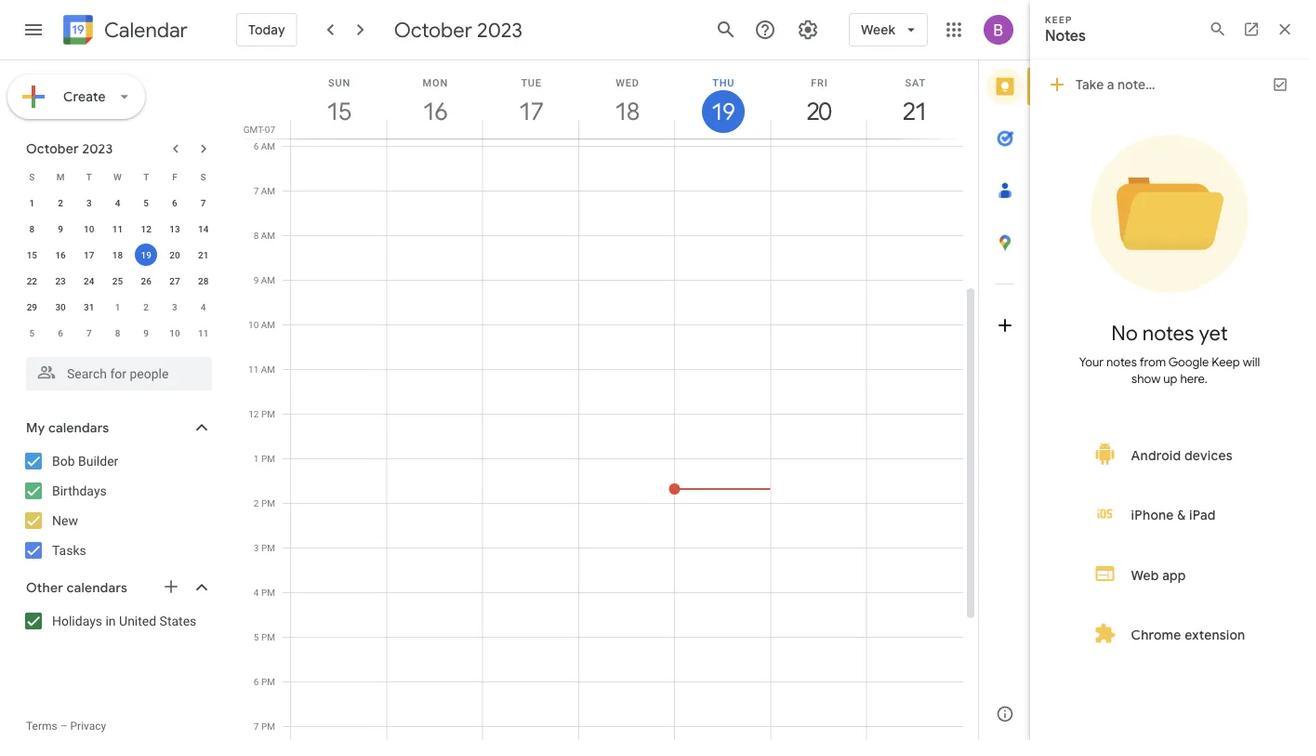 Task type: vqa. For each thing, say whether or not it's contained in the screenshot.
11 for 11 AM
yes



Task type: describe. For each thing, give the bounding box(es) containing it.
9 for 9 am
[[254, 274, 259, 285]]

mon 16
[[422, 77, 448, 126]]

18 link
[[606, 90, 649, 133]]

9 for november 9 element
[[144, 327, 149, 338]]

19 inside thu 19
[[710, 97, 734, 126]]

29
[[27, 301, 37, 312]]

6 for november 6 element
[[58, 327, 63, 338]]

november 1 element
[[106, 296, 129, 318]]

mon
[[423, 77, 448, 88]]

3 for november 3 element
[[172, 301, 177, 312]]

4 for november 4 element
[[201, 301, 206, 312]]

22
[[27, 275, 37, 286]]

my calendars list
[[4, 446, 231, 565]]

united
[[119, 613, 156, 629]]

2 pm
[[254, 497, 275, 509]]

15 inside sun 15
[[326, 96, 350, 126]]

16 inside row
[[55, 249, 66, 260]]

tab list inside side panel section
[[979, 60, 1031, 688]]

0 horizontal spatial 4
[[115, 197, 120, 208]]

november 10 element
[[164, 322, 186, 344]]

pm for 6 pm
[[261, 676, 275, 687]]

6 up 13 element
[[172, 197, 177, 208]]

pm for 7 pm
[[261, 721, 275, 732]]

am for 11 am
[[261, 364, 275, 375]]

pm for 2 pm
[[261, 497, 275, 509]]

0 horizontal spatial 2
[[58, 197, 63, 208]]

new
[[52, 513, 78, 528]]

wed
[[616, 77, 639, 88]]

6 for 6 am
[[254, 140, 259, 152]]

19 cell
[[132, 242, 160, 268]]

sun 15
[[326, 77, 351, 126]]

15 link
[[318, 90, 360, 133]]

14 element
[[192, 218, 214, 240]]

20 element
[[164, 244, 186, 266]]

row containing s
[[18, 164, 218, 190]]

fri 20
[[806, 77, 830, 126]]

25 element
[[106, 270, 129, 292]]

7 for 7 am
[[254, 185, 259, 196]]

calendars for other calendars
[[67, 579, 127, 596]]

bob builder
[[52, 453, 118, 469]]

21 inside column header
[[902, 96, 926, 126]]

5 for november 5 element
[[29, 327, 35, 338]]

8 am
[[254, 230, 275, 241]]

thu 19
[[710, 77, 735, 126]]

10 for the november 10 element
[[169, 327, 180, 338]]

7 pm
[[254, 721, 275, 732]]

8 for the november 8 element
[[115, 327, 120, 338]]

0 horizontal spatial 3
[[86, 197, 92, 208]]

privacy
[[70, 720, 106, 733]]

holidays in united states
[[52, 613, 196, 629]]

1 s from the left
[[29, 171, 35, 182]]

wed 18
[[614, 77, 639, 126]]

19 link
[[702, 90, 745, 133]]

settings menu image
[[797, 19, 819, 41]]

30 element
[[49, 296, 72, 318]]

12 for 12 pm
[[248, 408, 259, 419]]

holidays
[[52, 613, 102, 629]]

builder
[[78, 453, 118, 469]]

row containing 8
[[18, 216, 218, 242]]

pm for 4 pm
[[261, 587, 275, 598]]

13
[[169, 223, 180, 234]]

am for 7 am
[[261, 185, 275, 196]]

calendar
[[104, 17, 188, 43]]

6 for 6 pm
[[254, 676, 259, 687]]

today button
[[236, 7, 297, 52]]

12 element
[[135, 218, 157, 240]]

week
[[861, 22, 895, 38]]

21 column header
[[866, 60, 963, 139]]

am for 9 am
[[261, 274, 275, 285]]

calendar element
[[60, 11, 188, 52]]

calendar heading
[[100, 17, 188, 43]]

Search for people text field
[[37, 357, 201, 391]]

28
[[198, 275, 209, 286]]

november 2 element
[[135, 296, 157, 318]]

terms
[[26, 720, 57, 733]]

20 inside column header
[[806, 96, 830, 126]]

main drawer image
[[22, 19, 45, 41]]

26 element
[[135, 270, 157, 292]]

gmt-07
[[243, 124, 275, 135]]

create button
[[7, 74, 145, 119]]

1 for november 1 element
[[115, 301, 120, 312]]

15 element
[[21, 244, 43, 266]]

my
[[26, 420, 45, 436]]

2 for 2 pm
[[254, 497, 259, 509]]

sat
[[905, 77, 926, 88]]

gmt-
[[243, 124, 265, 135]]

4 for 4 pm
[[254, 587, 259, 598]]

16 link
[[414, 90, 456, 133]]

bob
[[52, 453, 75, 469]]

row group containing 1
[[18, 190, 218, 346]]

27
[[169, 275, 180, 286]]

m
[[56, 171, 65, 182]]

30
[[55, 301, 66, 312]]

11 for 11 am
[[248, 364, 259, 375]]

0 horizontal spatial 1
[[29, 197, 35, 208]]

my calendars button
[[4, 413, 231, 443]]

18 inside row group
[[112, 249, 123, 260]]

add other calendars image
[[162, 577, 180, 596]]

7 for 7 pm
[[254, 721, 259, 732]]

side panel section
[[978, 60, 1031, 740]]

1 horizontal spatial october
[[394, 17, 472, 43]]

29 element
[[21, 296, 43, 318]]

other
[[26, 579, 63, 596]]

pm for 12 pm
[[261, 408, 275, 419]]

my calendars
[[26, 420, 109, 436]]

23 element
[[49, 270, 72, 292]]

1 for 1 pm
[[254, 453, 259, 464]]

21 element
[[192, 244, 214, 266]]

sat 21
[[902, 77, 926, 126]]

1 horizontal spatial october 2023
[[394, 17, 523, 43]]

row containing 22
[[18, 268, 218, 294]]

week button
[[849, 7, 928, 52]]

november 7 element
[[78, 322, 100, 344]]

pm for 5 pm
[[261, 631, 275, 642]]

sun
[[328, 77, 351, 88]]

12 for 12
[[141, 223, 151, 234]]

november 8 element
[[106, 322, 129, 344]]

7 am
[[254, 185, 275, 196]]



Task type: locate. For each thing, give the bounding box(es) containing it.
8 up 15 element
[[29, 223, 35, 234]]

31 element
[[78, 296, 100, 318]]

20 link
[[798, 90, 841, 133]]

4 row from the top
[[18, 242, 218, 268]]

0 horizontal spatial 10
[[84, 223, 94, 234]]

3
[[86, 197, 92, 208], [172, 301, 177, 312], [254, 542, 259, 553]]

calendars for my calendars
[[48, 420, 109, 436]]

27 element
[[164, 270, 186, 292]]

1 horizontal spatial 1
[[115, 301, 120, 312]]

2 vertical spatial 1
[[254, 453, 259, 464]]

10 up 17 element
[[84, 223, 94, 234]]

7 up the 8 am on the top left of the page
[[254, 185, 259, 196]]

november 11 element
[[192, 322, 214, 344]]

15 column header
[[290, 60, 387, 139]]

7 row from the top
[[18, 320, 218, 346]]

4 pm
[[254, 587, 275, 598]]

11 am
[[248, 364, 275, 375]]

None search field
[[0, 350, 231, 391]]

10 up 11 am
[[248, 319, 259, 330]]

1 t from the left
[[86, 171, 92, 182]]

12
[[141, 223, 151, 234], [248, 408, 259, 419]]

17 inside column header
[[518, 96, 542, 126]]

6 up 7 pm in the left of the page
[[254, 676, 259, 687]]

1 horizontal spatial 2
[[144, 301, 149, 312]]

11 inside november 11 element
[[198, 327, 209, 338]]

2 horizontal spatial 11
[[248, 364, 259, 375]]

19 up 26
[[141, 249, 151, 260]]

1 horizontal spatial 15
[[326, 96, 350, 126]]

20
[[806, 96, 830, 126], [169, 249, 180, 260]]

0 vertical spatial 1
[[29, 197, 35, 208]]

4 inside november 4 element
[[201, 301, 206, 312]]

0 horizontal spatial october
[[26, 140, 79, 157]]

2 vertical spatial 9
[[144, 327, 149, 338]]

0 horizontal spatial 21
[[198, 249, 209, 260]]

1 horizontal spatial t
[[143, 171, 149, 182]]

6 row from the top
[[18, 294, 218, 320]]

18 element
[[106, 244, 129, 266]]

1 vertical spatial 2
[[144, 301, 149, 312]]

1 vertical spatial 1
[[115, 301, 120, 312]]

create
[[63, 88, 106, 105]]

0 horizontal spatial 17
[[84, 249, 94, 260]]

october up 'mon'
[[394, 17, 472, 43]]

terms link
[[26, 720, 57, 733]]

5 down "4 pm" at the bottom of page
[[254, 631, 259, 642]]

1 up 15 element
[[29, 197, 35, 208]]

21 down sat
[[902, 96, 926, 126]]

6 down gmt-
[[254, 140, 259, 152]]

1 vertical spatial 11
[[198, 327, 209, 338]]

am for 10 am
[[261, 319, 275, 330]]

21 link
[[894, 90, 937, 133]]

1 horizontal spatial 18
[[614, 96, 638, 126]]

21 inside row group
[[198, 249, 209, 260]]

18 inside wed 18
[[614, 96, 638, 126]]

3 up "4 pm" at the bottom of page
[[254, 542, 259, 553]]

november 4 element
[[192, 296, 214, 318]]

0 horizontal spatial 18
[[112, 249, 123, 260]]

row
[[18, 164, 218, 190], [18, 190, 218, 216], [18, 216, 218, 242], [18, 242, 218, 268], [18, 268, 218, 294], [18, 294, 218, 320], [18, 320, 218, 346]]

1 horizontal spatial 20
[[806, 96, 830, 126]]

0 horizontal spatial 15
[[27, 249, 37, 260]]

1 vertical spatial 17
[[84, 249, 94, 260]]

0 vertical spatial october
[[394, 17, 472, 43]]

1 horizontal spatial 11
[[198, 327, 209, 338]]

6 am from the top
[[261, 364, 275, 375]]

11
[[112, 223, 123, 234], [198, 327, 209, 338], [248, 364, 259, 375]]

0 vertical spatial 9
[[58, 223, 63, 234]]

11 down 10 am
[[248, 364, 259, 375]]

2023 down create
[[82, 140, 113, 157]]

0 vertical spatial 4
[[115, 197, 120, 208]]

tab list
[[979, 60, 1031, 688]]

15 up the 22
[[27, 249, 37, 260]]

5 pm
[[254, 631, 275, 642]]

24
[[84, 275, 94, 286]]

–
[[60, 720, 67, 733]]

1
[[29, 197, 35, 208], [115, 301, 120, 312], [254, 453, 259, 464]]

5 am from the top
[[261, 319, 275, 330]]

tue
[[521, 77, 542, 88]]

20 inside row
[[169, 249, 180, 260]]

10 am
[[248, 319, 275, 330]]

1 vertical spatial 18
[[112, 249, 123, 260]]

0 horizontal spatial s
[[29, 171, 35, 182]]

5 inside november 5 element
[[29, 327, 35, 338]]

tue 17
[[518, 77, 542, 126]]

2 horizontal spatial 9
[[254, 274, 259, 285]]

17
[[518, 96, 542, 126], [84, 249, 94, 260]]

1 horizontal spatial 10
[[169, 327, 180, 338]]

states
[[160, 613, 196, 629]]

8 up 9 am
[[254, 230, 259, 241]]

24 element
[[78, 270, 100, 292]]

26
[[141, 275, 151, 286]]

pm up 2 pm
[[261, 453, 275, 464]]

0 vertical spatial 21
[[902, 96, 926, 126]]

07
[[265, 124, 275, 135]]

1 vertical spatial 19
[[141, 249, 151, 260]]

20 down 13 at the top left of the page
[[169, 249, 180, 260]]

am
[[261, 140, 275, 152], [261, 185, 275, 196], [261, 230, 275, 241], [261, 274, 275, 285], [261, 319, 275, 330], [261, 364, 275, 375]]

1 up the november 8 element
[[115, 301, 120, 312]]

2 pm from the top
[[261, 453, 275, 464]]

12 down 11 am
[[248, 408, 259, 419]]

19 down thu
[[710, 97, 734, 126]]

18 down wed
[[614, 96, 638, 126]]

2 for november 2 element at the left top
[[144, 301, 149, 312]]

17 down tue
[[518, 96, 542, 126]]

23
[[55, 275, 66, 286]]

t left f
[[143, 171, 149, 182]]

calendars inside dropdown button
[[48, 420, 109, 436]]

25
[[112, 275, 123, 286]]

pm up "4 pm" at the bottom of page
[[261, 542, 275, 553]]

0 vertical spatial 16
[[422, 96, 446, 126]]

22 element
[[21, 270, 43, 292]]

0 vertical spatial 18
[[614, 96, 638, 126]]

2 horizontal spatial 8
[[254, 230, 259, 241]]

am for 8 am
[[261, 230, 275, 241]]

1 horizontal spatial 9
[[144, 327, 149, 338]]

2 t from the left
[[143, 171, 149, 182]]

6
[[254, 140, 259, 152], [172, 197, 177, 208], [58, 327, 63, 338], [254, 676, 259, 687]]

16 inside mon 16
[[422, 96, 446, 126]]

row up the november 8 element
[[18, 294, 218, 320]]

13 element
[[164, 218, 186, 240]]

2 am from the top
[[261, 185, 275, 196]]

privacy link
[[70, 720, 106, 733]]

1 am from the top
[[261, 140, 275, 152]]

row down november 1 element
[[18, 320, 218, 346]]

3 for 3 pm
[[254, 542, 259, 553]]

0 horizontal spatial 16
[[55, 249, 66, 260]]

pm down 3 pm
[[261, 587, 275, 598]]

31
[[84, 301, 94, 312]]

17 column header
[[482, 60, 579, 139]]

12 up 19, today element
[[141, 223, 151, 234]]

17 link
[[510, 90, 552, 133]]

6 pm from the top
[[261, 631, 275, 642]]

2 horizontal spatial 3
[[254, 542, 259, 553]]

1 vertical spatial 16
[[55, 249, 66, 260]]

am up 12 pm
[[261, 364, 275, 375]]

2 inside november 2 element
[[144, 301, 149, 312]]

0 horizontal spatial 11
[[112, 223, 123, 234]]

am up 9 am
[[261, 230, 275, 241]]

w
[[114, 171, 122, 182]]

9 am
[[254, 274, 275, 285]]

1 vertical spatial october
[[26, 140, 79, 157]]

2 vertical spatial 4
[[254, 587, 259, 598]]

9
[[58, 223, 63, 234], [254, 274, 259, 285], [144, 327, 149, 338]]

18 up 25
[[112, 249, 123, 260]]

19 column header
[[674, 60, 771, 139]]

thu
[[712, 77, 735, 88]]

3 inside november 3 element
[[172, 301, 177, 312]]

1 vertical spatial 21
[[198, 249, 209, 260]]

1 horizontal spatial 3
[[172, 301, 177, 312]]

pm
[[261, 408, 275, 419], [261, 453, 275, 464], [261, 497, 275, 509], [261, 542, 275, 553], [261, 587, 275, 598], [261, 631, 275, 642], [261, 676, 275, 687], [261, 721, 275, 732]]

october
[[394, 17, 472, 43], [26, 140, 79, 157]]

1 vertical spatial 4
[[201, 301, 206, 312]]

17 element
[[78, 244, 100, 266]]

18
[[614, 96, 638, 126], [112, 249, 123, 260]]

17 inside row group
[[84, 249, 94, 260]]

6 down "30" 'element'
[[58, 327, 63, 338]]

t right the m
[[86, 171, 92, 182]]

t
[[86, 171, 92, 182], [143, 171, 149, 182]]

fri
[[811, 77, 828, 88]]

pm for 3 pm
[[261, 542, 275, 553]]

3 up 10 element
[[86, 197, 92, 208]]

2 vertical spatial 5
[[254, 631, 259, 642]]

5 up 12 element
[[144, 197, 149, 208]]

row group
[[18, 190, 218, 346]]

5
[[144, 197, 149, 208], [29, 327, 35, 338], [254, 631, 259, 642]]

november 3 element
[[164, 296, 186, 318]]

1 vertical spatial 9
[[254, 274, 259, 285]]

11 inside 11 "element"
[[112, 223, 123, 234]]

12 pm
[[248, 408, 275, 419]]

4
[[115, 197, 120, 208], [201, 301, 206, 312], [254, 587, 259, 598]]

0 vertical spatial october 2023
[[394, 17, 523, 43]]

16 column header
[[386, 60, 483, 139]]

1 pm
[[254, 453, 275, 464]]

1 vertical spatial 20
[[169, 249, 180, 260]]

0 vertical spatial 15
[[326, 96, 350, 126]]

pm up 3 pm
[[261, 497, 275, 509]]

3 am from the top
[[261, 230, 275, 241]]

7
[[254, 185, 259, 196], [201, 197, 206, 208], [86, 327, 92, 338], [254, 721, 259, 732]]

21
[[902, 96, 926, 126], [198, 249, 209, 260]]

1 horizontal spatial 5
[[144, 197, 149, 208]]

10 down november 3 element
[[169, 327, 180, 338]]

calendars
[[48, 420, 109, 436], [67, 579, 127, 596]]

1 horizontal spatial 16
[[422, 96, 446, 126]]

birthdays
[[52, 483, 107, 498]]

12 inside "grid"
[[248, 408, 259, 419]]

1 horizontal spatial s
[[200, 171, 206, 182]]

16 element
[[49, 244, 72, 266]]

2 vertical spatial 2
[[254, 497, 259, 509]]

pm down the 6 pm
[[261, 721, 275, 732]]

0 vertical spatial 11
[[112, 223, 123, 234]]

4 pm from the top
[[261, 542, 275, 553]]

0 vertical spatial 20
[[806, 96, 830, 126]]

calendars up in at the bottom
[[67, 579, 127, 596]]

20 down 'fri'
[[806, 96, 830, 126]]

7 for november 7 element
[[86, 327, 92, 338]]

4 up 11 "element"
[[115, 197, 120, 208]]

pm up 7 pm in the left of the page
[[261, 676, 275, 687]]

am down 9 am
[[261, 319, 275, 330]]

2 down 1 pm
[[254, 497, 259, 509]]

row containing 5
[[18, 320, 218, 346]]

14
[[198, 223, 209, 234]]

11 for 11 "element"
[[112, 223, 123, 234]]

2 vertical spatial 3
[[254, 542, 259, 553]]

2 down 26 element
[[144, 301, 149, 312]]

in
[[106, 613, 116, 629]]

1 horizontal spatial 8
[[115, 327, 120, 338]]

11 inside "grid"
[[248, 364, 259, 375]]

row containing 1
[[18, 190, 218, 216]]

pm for 1 pm
[[261, 453, 275, 464]]

october 2023 up 'mon'
[[394, 17, 523, 43]]

3 pm
[[254, 542, 275, 553]]

calendars up bob builder
[[48, 420, 109, 436]]

calendars inside dropdown button
[[67, 579, 127, 596]]

2 row from the top
[[18, 190, 218, 216]]

october up the m
[[26, 140, 79, 157]]

11 down november 4 element
[[198, 327, 209, 338]]

7 up 14 element
[[201, 197, 206, 208]]

2 horizontal spatial 10
[[248, 319, 259, 330]]

row up '18' element
[[18, 216, 218, 242]]

f
[[172, 171, 177, 182]]

october 2023 up the m
[[26, 140, 113, 157]]

pm up the 6 pm
[[261, 631, 275, 642]]

19
[[710, 97, 734, 126], [141, 249, 151, 260]]

0 vertical spatial 5
[[144, 197, 149, 208]]

28 element
[[192, 270, 214, 292]]

am down "6 am"
[[261, 185, 275, 196]]

1 horizontal spatial 19
[[710, 97, 734, 126]]

0 vertical spatial 17
[[518, 96, 542, 126]]

7 down 31 element
[[86, 327, 92, 338]]

0 horizontal spatial 20
[[169, 249, 180, 260]]

0 horizontal spatial 5
[[29, 327, 35, 338]]

0 horizontal spatial t
[[86, 171, 92, 182]]

october 2023 grid
[[18, 164, 218, 346]]

0 vertical spatial 2
[[58, 197, 63, 208]]

5 down 29 element
[[29, 327, 35, 338]]

8 down november 1 element
[[115, 327, 120, 338]]

8 inside "grid"
[[254, 230, 259, 241]]

grid containing 15
[[238, 60, 978, 740]]

0 horizontal spatial 12
[[141, 223, 151, 234]]

15
[[326, 96, 350, 126], [27, 249, 37, 260]]

8
[[29, 223, 35, 234], [254, 230, 259, 241], [115, 327, 120, 338]]

1 horizontal spatial 4
[[201, 301, 206, 312]]

1 horizontal spatial 21
[[902, 96, 926, 126]]

november 9 element
[[135, 322, 157, 344]]

4 up 5 pm
[[254, 587, 259, 598]]

s
[[29, 171, 35, 182], [200, 171, 206, 182]]

17 up 24
[[84, 249, 94, 260]]

21 up 28
[[198, 249, 209, 260]]

10 for 10 element
[[84, 223, 94, 234]]

1 horizontal spatial 2023
[[477, 17, 523, 43]]

0 vertical spatial 2023
[[477, 17, 523, 43]]

3 up the november 10 element
[[172, 301, 177, 312]]

other calendars button
[[4, 573, 231, 602]]

1 vertical spatial 15
[[27, 249, 37, 260]]

1 down 12 pm
[[254, 453, 259, 464]]

today
[[248, 22, 285, 38]]

9 up 10 am
[[254, 274, 259, 285]]

19, today element
[[135, 244, 157, 266]]

row up 11 "element"
[[18, 164, 218, 190]]

november 6 element
[[49, 322, 72, 344]]

5 pm from the top
[[261, 587, 275, 598]]

row containing 29
[[18, 294, 218, 320]]

row down 11 "element"
[[18, 242, 218, 268]]

row up november 1 element
[[18, 268, 218, 294]]

10
[[84, 223, 94, 234], [248, 319, 259, 330], [169, 327, 180, 338]]

10 element
[[78, 218, 100, 240]]

2023 up tue
[[477, 17, 523, 43]]

2 horizontal spatial 5
[[254, 631, 259, 642]]

0 horizontal spatial 19
[[141, 249, 151, 260]]

tasks
[[52, 543, 86, 558]]

18 column header
[[578, 60, 675, 139]]

1 vertical spatial 2023
[[82, 140, 113, 157]]

6 am
[[254, 140, 275, 152]]

pm up 1 pm
[[261, 408, 275, 419]]

2 vertical spatial 11
[[248, 364, 259, 375]]

6 pm
[[254, 676, 275, 687]]

11 for november 11 element
[[198, 327, 209, 338]]

1 vertical spatial october 2023
[[26, 140, 113, 157]]

grid
[[238, 60, 978, 740]]

row containing 15
[[18, 242, 218, 268]]

7 down the 6 pm
[[254, 721, 259, 732]]

2 horizontal spatial 1
[[254, 453, 259, 464]]

15 down sun
[[326, 96, 350, 126]]

11 element
[[106, 218, 129, 240]]

4 am from the top
[[261, 274, 275, 285]]

3 row from the top
[[18, 216, 218, 242]]

4 down the 28 element
[[201, 301, 206, 312]]

9 up 16 element
[[58, 223, 63, 234]]

15 inside row
[[27, 249, 37, 260]]

0 horizontal spatial october 2023
[[26, 140, 113, 157]]

0 vertical spatial 12
[[141, 223, 151, 234]]

0 horizontal spatial 8
[[29, 223, 35, 234]]

1 vertical spatial calendars
[[67, 579, 127, 596]]

2 down the m
[[58, 197, 63, 208]]

am down the 8 am on the top left of the page
[[261, 274, 275, 285]]

8 for 8 am
[[254, 230, 259, 241]]

5 row from the top
[[18, 268, 218, 294]]

8 pm from the top
[[261, 721, 275, 732]]

2 horizontal spatial 4
[[254, 587, 259, 598]]

0 horizontal spatial 9
[[58, 223, 63, 234]]

am down 07
[[261, 140, 275, 152]]

9 inside "grid"
[[254, 274, 259, 285]]

9 down november 2 element at the left top
[[144, 327, 149, 338]]

10 for 10 am
[[248, 319, 259, 330]]

2 s from the left
[[200, 171, 206, 182]]

5 inside "grid"
[[254, 631, 259, 642]]

1 vertical spatial 3
[[172, 301, 177, 312]]

12 inside row
[[141, 223, 151, 234]]

1 vertical spatial 12
[[248, 408, 259, 419]]

0 vertical spatial calendars
[[48, 420, 109, 436]]

5 for 5 pm
[[254, 631, 259, 642]]

s right f
[[200, 171, 206, 182]]

16 up 23
[[55, 249, 66, 260]]

1 vertical spatial 5
[[29, 327, 35, 338]]

1 horizontal spatial 12
[[248, 408, 259, 419]]

november 5 element
[[21, 322, 43, 344]]

terms – privacy
[[26, 720, 106, 733]]

1 row from the top
[[18, 164, 218, 190]]

1 pm from the top
[[261, 408, 275, 419]]

other calendars
[[26, 579, 127, 596]]

3 pm from the top
[[261, 497, 275, 509]]

20 column header
[[770, 60, 867, 139]]

s left the m
[[29, 171, 35, 182]]

19 inside cell
[[141, 249, 151, 260]]

11 up '18' element
[[112, 223, 123, 234]]

0 horizontal spatial 2023
[[82, 140, 113, 157]]

1 horizontal spatial 17
[[518, 96, 542, 126]]

row down w
[[18, 190, 218, 216]]

2023
[[477, 17, 523, 43], [82, 140, 113, 157]]

16 down 'mon'
[[422, 96, 446, 126]]

7 pm from the top
[[261, 676, 275, 687]]

am for 6 am
[[261, 140, 275, 152]]

2 horizontal spatial 2
[[254, 497, 259, 509]]

0 vertical spatial 3
[[86, 197, 92, 208]]

0 vertical spatial 19
[[710, 97, 734, 126]]



